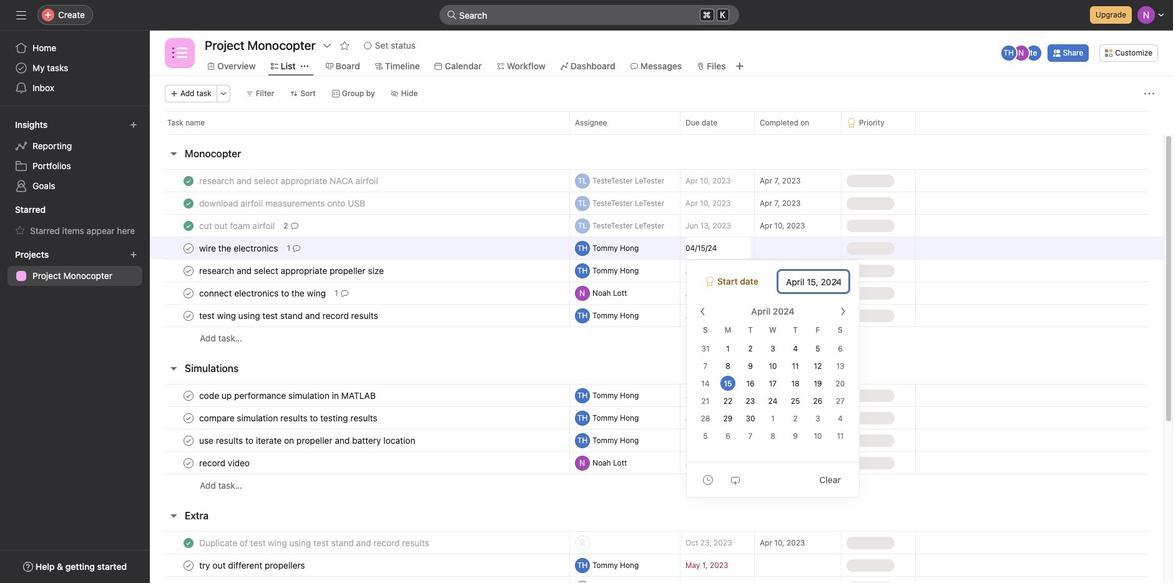 Task type: vqa. For each thing, say whether or not it's contained in the screenshot.
the topmost Mark complete icon
no



Task type: locate. For each thing, give the bounding box(es) containing it.
header simulations tree grid
[[150, 384, 1165, 497]]

task name text field inside research and select appropriate naca airfoil cell
[[197, 175, 382, 187]]

try out different propellers cell
[[150, 554, 570, 577]]

task name text field for use results to iterate on propeller and battery location cell at the left
[[197, 435, 419, 447]]

3 mark complete image from the top
[[181, 411, 196, 426]]

use different materials for wing (balsa wood?) cell
[[150, 577, 570, 584]]

cell
[[680, 577, 755, 584]]

duplicate of test wing using test stand and record results cell
[[150, 532, 570, 555]]

mark complete checkbox inside "code up performance simulation in matlab" cell
[[181, 388, 196, 403]]

mark complete checkbox for task name text box within the use results to iterate on propeller and battery location cell
[[181, 433, 196, 448]]

mark complete checkbox for task name text field within the wire the electronics 'cell'
[[181, 241, 196, 256]]

list image
[[172, 46, 187, 61]]

1 completed image from the top
[[181, 173, 196, 188]]

4 task name text field from the top
[[197, 242, 282, 255]]

task name text field inside compare simulation results to testing results cell
[[197, 412, 381, 425]]

mark complete checkbox inside wire the electronics 'cell'
[[181, 241, 196, 256]]

completed image for task name text field within the download airfoil measurements onto usb cell
[[181, 196, 196, 211]]

5 mark complete image from the top
[[181, 456, 196, 471]]

task name text field for test wing using test stand and record results cell
[[197, 310, 382, 322]]

3 task name text field from the top
[[197, 435, 419, 447]]

mark complete image for task name text box within the use results to iterate on propeller and battery location cell
[[181, 433, 196, 448]]

mark complete checkbox inside use results to iterate on propeller and battery location cell
[[181, 433, 196, 448]]

mark complete image inside test wing using test stand and record results cell
[[181, 308, 196, 323]]

completed image
[[181, 196, 196, 211], [181, 536, 196, 551]]

Mark complete checkbox
[[181, 241, 196, 256], [181, 263, 196, 278], [181, 308, 196, 323], [181, 411, 196, 426], [181, 433, 196, 448], [181, 558, 196, 573]]

Due date text field
[[778, 271, 850, 293]]

3 mark complete image from the top
[[181, 308, 196, 323]]

Mark complete checkbox
[[181, 286, 196, 301], [181, 388, 196, 403], [181, 456, 196, 471]]

mark complete image inside "code up performance simulation in matlab" cell
[[181, 388, 196, 403]]

mark complete image inside compare simulation results to testing results cell
[[181, 411, 196, 426]]

completed image
[[181, 173, 196, 188], [181, 218, 196, 233]]

use results to iterate on propeller and battery location cell
[[150, 429, 570, 452]]

collapse task list for this group image
[[169, 511, 179, 521]]

1 mark complete checkbox from the top
[[181, 286, 196, 301]]

1 task name text field from the top
[[197, 287, 330, 300]]

task name text field inside record video cell
[[197, 457, 254, 469]]

task name text field inside use results to iterate on propeller and battery location cell
[[197, 435, 419, 447]]

1 vertical spatial completed image
[[181, 218, 196, 233]]

2 mark complete image from the top
[[181, 286, 196, 301]]

2 task name text field from the top
[[197, 310, 382, 322]]

task name text field for research and select appropriate naca airfoil cell
[[197, 175, 382, 187]]

Completed checkbox
[[181, 173, 196, 188], [181, 196, 196, 211], [181, 536, 196, 551]]

1 vertical spatial mark complete image
[[181, 286, 196, 301]]

Task name text field
[[197, 287, 330, 300], [197, 310, 382, 322], [197, 435, 419, 447], [197, 537, 433, 549]]

task name text field inside connect electronics to the wing cell
[[197, 287, 330, 300]]

6 mark complete checkbox from the top
[[181, 558, 196, 573]]

task name text field inside "code up performance simulation in matlab" cell
[[197, 390, 380, 402]]

header extra tree grid
[[150, 532, 1165, 584]]

2 collapse task list for this group image from the top
[[169, 364, 179, 374]]

Search tasks, projects, and more text field
[[440, 5, 739, 25]]

2 completed image from the top
[[181, 536, 196, 551]]

mark complete image inside use results to iterate on propeller and battery location cell
[[181, 433, 196, 448]]

4 mark complete checkbox from the top
[[181, 411, 196, 426]]

compare simulation results to testing results cell
[[150, 407, 570, 430]]

1 mark complete image from the top
[[181, 263, 196, 278]]

completed image inside research and select appropriate naca airfoil cell
[[181, 173, 196, 188]]

mark complete image for task name text box inside test wing using test stand and record results cell
[[181, 308, 196, 323]]

2 comments image
[[291, 222, 298, 230]]

4 task name text field from the top
[[197, 537, 433, 549]]

mark complete checkbox for connect electronics to the wing cell
[[181, 286, 196, 301]]

show options image
[[322, 41, 332, 51]]

task name text field for record video cell
[[197, 457, 254, 469]]

mark complete checkbox inside record video cell
[[181, 456, 196, 471]]

task name text field down 1 comment icon
[[197, 310, 382, 322]]

5 task name text field from the top
[[197, 265, 388, 277]]

completed checkbox inside research and select appropriate naca airfoil cell
[[181, 173, 196, 188]]

6 mark complete image from the top
[[181, 558, 196, 573]]

1 completed image from the top
[[181, 196, 196, 211]]

1 completed checkbox from the top
[[181, 173, 196, 188]]

cut out foam airfoil cell
[[150, 214, 570, 237]]

task name text field inside duplicate of test wing using test stand and record results cell
[[197, 537, 433, 549]]

completed image inside 'cut out foam airfoil' cell
[[181, 218, 196, 233]]

task name text field inside test wing using test stand and record results cell
[[197, 310, 382, 322]]

9 task name text field from the top
[[197, 559, 309, 572]]

1 vertical spatial mark complete checkbox
[[181, 388, 196, 403]]

task name text field down compare simulation results to testing results cell
[[197, 435, 419, 447]]

None text field
[[686, 237, 752, 259]]

collapse task list for this group image for research and select appropriate naca airfoil cell
[[169, 149, 179, 159]]

mark complete image for task name text box in the connect electronics to the wing cell
[[181, 286, 196, 301]]

0 vertical spatial completed checkbox
[[181, 173, 196, 188]]

completed checkbox for task name text field within the download airfoil measurements onto usb cell
[[181, 196, 196, 211]]

task name text field inside 'cut out foam airfoil' cell
[[197, 220, 279, 232]]

completion date for research and select appropriate propeller size cell
[[755, 259, 842, 282]]

5 mark complete checkbox from the top
[[181, 433, 196, 448]]

set to repeat image
[[731, 475, 741, 485]]

research and select appropriate naca airfoil cell
[[150, 169, 570, 192]]

mark complete checkbox inside connect electronics to the wing cell
[[181, 286, 196, 301]]

mark complete checkbox for task name text field inside the compare simulation results to testing results cell
[[181, 411, 196, 426]]

mark complete image for task name text field within the wire the electronics 'cell'
[[181, 241, 196, 256]]

8 task name text field from the top
[[197, 457, 254, 469]]

0 vertical spatial mark complete image
[[181, 263, 196, 278]]

task name text field down 1 comment image
[[197, 287, 330, 300]]

2 completed image from the top
[[181, 218, 196, 233]]

2 vertical spatial mark complete checkbox
[[181, 456, 196, 471]]

completed image inside download airfoil measurements onto usb cell
[[181, 196, 196, 211]]

mark complete image inside research and select appropriate propeller size cell
[[181, 263, 196, 278]]

2 vertical spatial mark complete image
[[181, 308, 196, 323]]

mark complete checkbox inside compare simulation results to testing results cell
[[181, 411, 196, 426]]

2 completed checkbox from the top
[[181, 196, 196, 211]]

completion date for try out different propellers cell
[[755, 554, 842, 577]]

1 mark complete image from the top
[[181, 241, 196, 256]]

test wing using test stand and record results cell
[[150, 304, 570, 327]]

next month image
[[838, 307, 848, 317]]

mark complete image inside connect electronics to the wing cell
[[181, 286, 196, 301]]

0 vertical spatial completed image
[[181, 196, 196, 211]]

mark complete image
[[181, 241, 196, 256], [181, 388, 196, 403], [181, 411, 196, 426], [181, 433, 196, 448], [181, 456, 196, 471], [181, 558, 196, 573]]

task name text field up try out different propellers cell
[[197, 537, 433, 549]]

1 task name text field from the top
[[197, 175, 382, 187]]

mark complete image inside record video cell
[[181, 456, 196, 471]]

1 collapse task list for this group image from the top
[[169, 149, 179, 159]]

6 task name text field from the top
[[197, 390, 380, 402]]

collapse task list for this group image
[[169, 149, 179, 159], [169, 364, 179, 374]]

mark complete checkbox for task name text box inside test wing using test stand and record results cell
[[181, 308, 196, 323]]

1 vertical spatial collapse task list for this group image
[[169, 364, 179, 374]]

new insights image
[[130, 121, 137, 129]]

mark complete image
[[181, 263, 196, 278], [181, 286, 196, 301], [181, 308, 196, 323]]

None field
[[440, 5, 739, 25]]

projects element
[[0, 244, 150, 289]]

completed image inside duplicate of test wing using test stand and record results cell
[[181, 536, 196, 551]]

task name text field inside research and select appropriate propeller size cell
[[197, 265, 388, 277]]

connect electronics to the wing cell
[[150, 282, 570, 305]]

task name text field for wire the electronics 'cell'
[[197, 242, 282, 255]]

mark complete image inside try out different propellers cell
[[181, 558, 196, 573]]

task name text field inside wire the electronics 'cell'
[[197, 242, 282, 255]]

0 vertical spatial mark complete checkbox
[[181, 286, 196, 301]]

mark complete image for task name text field in the record video cell
[[181, 456, 196, 471]]

move tasks between sections image
[[532, 245, 540, 252]]

0 vertical spatial collapse task list for this group image
[[169, 149, 179, 159]]

header monocopter tree grid
[[150, 169, 1165, 350]]

2 mark complete checkbox from the top
[[181, 263, 196, 278]]

mark complete checkbox inside research and select appropriate propeller size cell
[[181, 263, 196, 278]]

Task name text field
[[197, 175, 382, 187], [197, 197, 369, 210], [197, 220, 279, 232], [197, 242, 282, 255], [197, 265, 388, 277], [197, 390, 380, 402], [197, 412, 381, 425], [197, 457, 254, 469], [197, 559, 309, 572]]

0 vertical spatial completed image
[[181, 173, 196, 188]]

mark complete checkbox inside test wing using test stand and record results cell
[[181, 308, 196, 323]]

task name text field for duplicate of test wing using test stand and record results cell
[[197, 537, 433, 549]]

2 vertical spatial completed checkbox
[[181, 536, 196, 551]]

2 task name text field from the top
[[197, 197, 369, 210]]

completed checkbox inside duplicate of test wing using test stand and record results cell
[[181, 536, 196, 551]]

7 task name text field from the top
[[197, 412, 381, 425]]

1 comment image
[[293, 245, 300, 252]]

3 completed checkbox from the top
[[181, 536, 196, 551]]

task name text field inside try out different propellers cell
[[197, 559, 309, 572]]

mark complete checkbox inside try out different propellers cell
[[181, 558, 196, 573]]

2 mark complete checkbox from the top
[[181, 388, 196, 403]]

3 mark complete checkbox from the top
[[181, 308, 196, 323]]

completed checkbox inside download airfoil measurements onto usb cell
[[181, 196, 196, 211]]

4 mark complete image from the top
[[181, 433, 196, 448]]

3 task name text field from the top
[[197, 220, 279, 232]]

1 vertical spatial completed image
[[181, 536, 196, 551]]

1 vertical spatial completed checkbox
[[181, 196, 196, 211]]

task name text field inside download airfoil measurements onto usb cell
[[197, 197, 369, 210]]

3 mark complete checkbox from the top
[[181, 456, 196, 471]]

task name text field for try out different propellers cell
[[197, 559, 309, 572]]

row
[[150, 111, 1174, 134], [165, 134, 1150, 135], [150, 169, 1165, 192], [150, 192, 1165, 215], [150, 214, 1165, 237], [150, 237, 1165, 260], [150, 259, 1165, 282], [150, 282, 1165, 305], [150, 304, 1165, 327], [150, 327, 1165, 350], [150, 384, 1165, 407], [150, 407, 1165, 430], [150, 429, 1165, 452], [150, 452, 1165, 475], [150, 474, 1165, 497], [150, 532, 1165, 555], [150, 554, 1165, 577], [150, 577, 1165, 584]]

1 mark complete checkbox from the top
[[181, 241, 196, 256]]

2 mark complete image from the top
[[181, 388, 196, 403]]

task name text field for research and select appropriate propeller size cell
[[197, 265, 388, 277]]



Task type: describe. For each thing, give the bounding box(es) containing it.
starred element
[[0, 199, 150, 244]]

task name text field for connect electronics to the wing cell
[[197, 287, 330, 300]]

completed image for task name text box within duplicate of test wing using test stand and record results cell
[[181, 536, 196, 551]]

mark complete image for task name text field inside the compare simulation results to testing results cell
[[181, 411, 196, 426]]

none text field inside "header monocopter" tree grid
[[686, 237, 752, 259]]

download airfoil measurements onto usb cell
[[150, 192, 570, 215]]

code up performance simulation in matlab cell
[[150, 384, 570, 407]]

hide sidebar image
[[16, 10, 26, 20]]

completed image for task name text field in the research and select appropriate naca airfoil cell
[[181, 173, 196, 188]]

mark complete checkbox for task name text field within research and select appropriate propeller size cell
[[181, 263, 196, 278]]

record video cell
[[150, 452, 570, 475]]

new project or portfolio image
[[130, 251, 137, 259]]

more actions image
[[220, 90, 227, 97]]

mark complete image for task name text field in the "code up performance simulation in matlab" cell
[[181, 388, 196, 403]]

clear due date image
[[835, 278, 842, 286]]

task name text field for "code up performance simulation in matlab" cell
[[197, 390, 380, 402]]

collapse task list for this group image for "code up performance simulation in matlab" cell
[[169, 364, 179, 374]]

global element
[[0, 31, 150, 106]]

research and select appropriate propeller size cell
[[150, 259, 570, 282]]

Completed checkbox
[[181, 218, 196, 233]]

previous month image
[[698, 307, 708, 317]]

more actions image
[[1145, 89, 1155, 99]]

mark complete checkbox for record video cell
[[181, 456, 196, 471]]

mark complete image for task name text field within research and select appropriate propeller size cell
[[181, 263, 196, 278]]

details image
[[555, 245, 562, 252]]

completed image for task name text field inside the 'cut out foam airfoil' cell
[[181, 218, 196, 233]]

insights element
[[0, 114, 150, 199]]

wire the electronics cell
[[150, 237, 570, 260]]

mark complete image for task name text field within the try out different propellers cell
[[181, 558, 196, 573]]

completion date for wire the electronics cell
[[755, 237, 842, 260]]

completed checkbox for task name text box within duplicate of test wing using test stand and record results cell
[[181, 536, 196, 551]]

task name text field for download airfoil measurements onto usb cell
[[197, 197, 369, 210]]

prominent image
[[447, 10, 457, 20]]

add tab image
[[735, 61, 745, 71]]

task name text field for 'cut out foam airfoil' cell
[[197, 220, 279, 232]]

1 comment image
[[341, 290, 348, 297]]

mark complete checkbox for task name text field within the try out different propellers cell
[[181, 558, 196, 573]]

add time image
[[703, 475, 713, 485]]

completed checkbox for task name text field in the research and select appropriate naca airfoil cell
[[181, 173, 196, 188]]

add to starred image
[[340, 41, 350, 51]]

tab actions image
[[301, 62, 308, 70]]

task name text field for compare simulation results to testing results cell
[[197, 412, 381, 425]]

mark complete checkbox for "code up performance simulation in matlab" cell
[[181, 388, 196, 403]]



